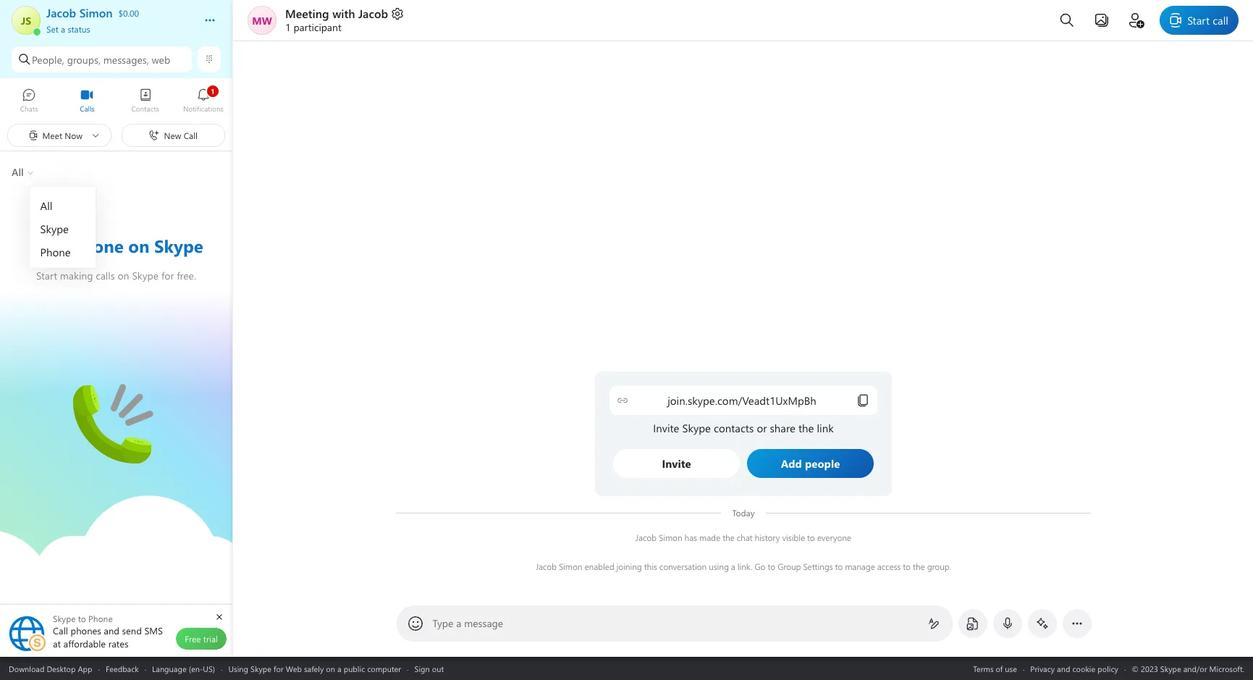 Task type: describe. For each thing, give the bounding box(es) containing it.
web
[[152, 53, 170, 66]]

public
[[344, 663, 365, 674]]

status
[[68, 23, 90, 35]]

set a status
[[46, 23, 90, 35]]

enabled
[[584, 561, 614, 572]]

people,
[[32, 53, 64, 66]]

to right the visible
[[807, 532, 815, 543]]

type a message
[[433, 616, 503, 630]]

terms of use
[[974, 663, 1018, 674]]

people, groups, messages, web
[[32, 53, 170, 66]]

using
[[709, 561, 729, 572]]

policy
[[1098, 663, 1119, 674]]

settings
[[803, 561, 833, 572]]

jacob simon enabled joining this conversation using a link. go to group settings to manage access to the group.
[[536, 561, 951, 572]]

meeting with jacob
[[285, 6, 388, 21]]

feedback
[[106, 663, 139, 674]]

link.
[[738, 561, 753, 572]]

language
[[152, 663, 187, 674]]

chat
[[737, 532, 752, 543]]

using skype for web safely on a public computer link
[[228, 663, 401, 674]]

to right go
[[768, 561, 775, 572]]

language (en-us)
[[152, 663, 215, 674]]

download
[[9, 663, 44, 674]]

app
[[78, 663, 92, 674]]

a right type
[[456, 616, 462, 630]]

group
[[778, 561, 801, 572]]

everyone
[[817, 532, 851, 543]]

computer
[[367, 663, 401, 674]]

to right settings
[[835, 561, 843, 572]]

history
[[755, 532, 780, 543]]

of
[[996, 663, 1003, 674]]

a inside set a status button
[[61, 23, 65, 35]]

use
[[1005, 663, 1018, 674]]

download desktop app link
[[9, 663, 92, 674]]

has
[[684, 532, 697, 543]]

to right access
[[903, 561, 911, 572]]

meeting
[[285, 6, 329, 21]]

desktop
[[47, 663, 76, 674]]

sign out
[[415, 663, 444, 674]]

set
[[46, 23, 58, 35]]

using skype for web safely on a public computer
[[228, 663, 401, 674]]

jacob simon has made the chat history visible to everyone
[[636, 532, 851, 543]]

people, groups, messages, web button
[[12, 46, 192, 72]]

0 horizontal spatial jacob
[[358, 6, 388, 21]]

privacy and cookie policy
[[1031, 663, 1119, 674]]

joining
[[616, 561, 642, 572]]

sign out link
[[415, 663, 444, 674]]

conversation
[[659, 561, 707, 572]]



Task type: vqa. For each thing, say whether or not it's contained in the screenshot.
link.
yes



Task type: locate. For each thing, give the bounding box(es) containing it.
access
[[877, 561, 901, 572]]

messages,
[[103, 53, 149, 66]]

privacy
[[1031, 663, 1055, 674]]

with
[[333, 6, 355, 21]]

2 vertical spatial jacob
[[536, 561, 556, 572]]

a left the link.
[[731, 561, 735, 572]]

feedback link
[[106, 663, 139, 674]]

jacob up this
[[636, 532, 657, 543]]

0 horizontal spatial the
[[723, 532, 735, 543]]

canyoutalk
[[73, 376, 128, 392]]

out
[[432, 663, 444, 674]]

jacob for jacob simon has made the chat history visible to everyone
[[636, 532, 657, 543]]

1 horizontal spatial the
[[913, 561, 925, 572]]

sign
[[415, 663, 430, 674]]

1 vertical spatial jacob
[[636, 532, 657, 543]]

group.
[[927, 561, 951, 572]]

0 vertical spatial jacob
[[358, 6, 388, 21]]

message
[[464, 616, 503, 630]]

download desktop app
[[9, 663, 92, 674]]

for
[[274, 663, 284, 674]]

terms
[[974, 663, 994, 674]]

simon
[[659, 532, 682, 543], [559, 561, 582, 572]]

the left chat
[[723, 532, 735, 543]]

privacy and cookie policy link
[[1031, 663, 1119, 674]]

safely
[[304, 663, 324, 674]]

the left group.
[[913, 561, 925, 572]]

visible
[[782, 532, 805, 543]]

and
[[1057, 663, 1071, 674]]

menu
[[30, 190, 96, 267]]

a right on on the bottom left of page
[[338, 663, 342, 674]]

set a status button
[[46, 20, 190, 35]]

0 vertical spatial simon
[[659, 532, 682, 543]]

made
[[699, 532, 720, 543]]

skype
[[251, 663, 272, 674]]

using
[[228, 663, 248, 674]]

1 vertical spatial the
[[913, 561, 925, 572]]

to
[[807, 532, 815, 543], [768, 561, 775, 572], [835, 561, 843, 572], [903, 561, 911, 572]]

go
[[755, 561, 766, 572]]

manage
[[845, 561, 875, 572]]

1 horizontal spatial jacob
[[536, 561, 556, 572]]

us)
[[203, 663, 215, 674]]

0 vertical spatial the
[[723, 532, 735, 543]]

on
[[326, 663, 335, 674]]

language (en-us) link
[[152, 663, 215, 674]]

web
[[286, 663, 302, 674]]

cookie
[[1073, 663, 1096, 674]]

(en-
[[189, 663, 203, 674]]

simon for has made the chat history visible to everyone
[[659, 532, 682, 543]]

simon left has
[[659, 532, 682, 543]]

2 horizontal spatial jacob
[[636, 532, 657, 543]]

jacob left enabled
[[536, 561, 556, 572]]

simon for enabled joining this conversation using a link. go to group settings to manage access to the group.
[[559, 561, 582, 572]]

jacob
[[358, 6, 388, 21], [636, 532, 657, 543], [536, 561, 556, 572]]

a
[[61, 23, 65, 35], [731, 561, 735, 572], [456, 616, 462, 630], [338, 663, 342, 674]]

this
[[644, 561, 657, 572]]

1 vertical spatial simon
[[559, 561, 582, 572]]

tab list
[[0, 82, 232, 122]]

groups,
[[67, 53, 101, 66]]

jacob for jacob simon enabled joining this conversation using a link. go to group settings to manage access to the group.
[[536, 561, 556, 572]]

Type a message text field
[[433, 616, 917, 631]]

a right the set
[[61, 23, 65, 35]]

jacob right with
[[358, 6, 388, 21]]

type
[[433, 616, 454, 630]]

1 horizontal spatial simon
[[659, 532, 682, 543]]

meeting with jacob button
[[285, 6, 405, 21]]

simon left enabled
[[559, 561, 582, 572]]

0 horizontal spatial simon
[[559, 561, 582, 572]]

terms of use link
[[974, 663, 1018, 674]]

the
[[723, 532, 735, 543], [913, 561, 925, 572]]



